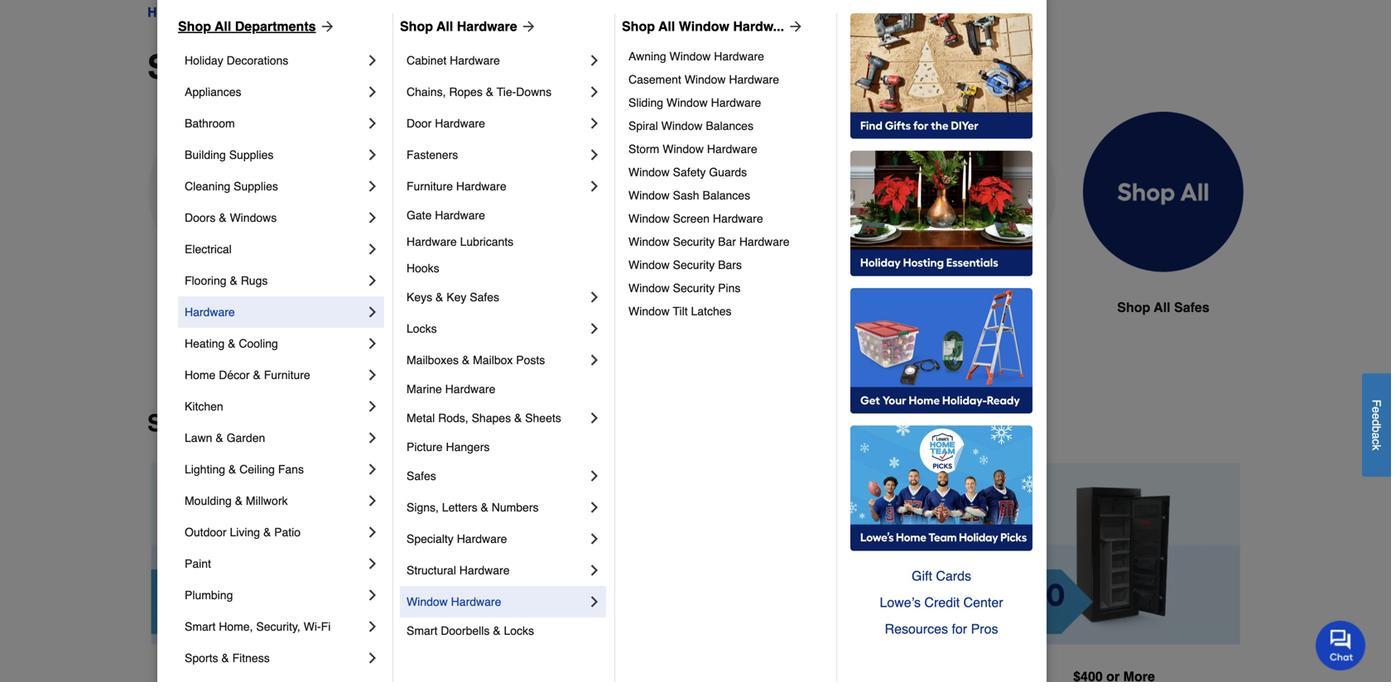 Task type: describe. For each thing, give the bounding box(es) containing it.
heating & cooling link
[[185, 328, 364, 360]]

shop for shop all departments
[[178, 19, 211, 34]]

shop safes by price
[[147, 410, 370, 437]]

all for hardware
[[437, 19, 453, 34]]

chevron right image for home décor & furniture
[[364, 367, 381, 384]]

c
[[1371, 439, 1384, 445]]

structural
[[407, 564, 456, 577]]

chevron right image for cleaning supplies
[[364, 178, 381, 195]]

home for home décor & furniture
[[185, 369, 216, 382]]

shop for shop safes by price
[[147, 410, 205, 437]]

chevron right image for building supplies
[[364, 147, 381, 163]]

chevron right image for paint
[[364, 556, 381, 572]]

chevron right image for locks
[[587, 321, 603, 337]]

a black sentrysafe fireproof safe. image
[[147, 112, 308, 272]]

shop all departments
[[178, 19, 316, 34]]

casement
[[629, 73, 682, 86]]

chevron right image for electrical
[[364, 241, 381, 258]]

balances for window sash balances
[[703, 189, 751, 202]]

balances for spiral window balances
[[706, 119, 754, 133]]

décor
[[219, 369, 250, 382]]

sash
[[673, 189, 700, 202]]

chevron right image for structural hardware
[[587, 562, 603, 579]]

$400 or more. image
[[988, 463, 1241, 645]]

chains, ropes & tie-downs link
[[407, 76, 587, 108]]

shop all safes link
[[1084, 112, 1244, 357]]

& right letters at the bottom
[[481, 501, 489, 514]]

hardware lubricants
[[407, 235, 514, 249]]

appliances
[[185, 85, 241, 99]]

gate hardware link
[[407, 202, 603, 229]]

smart for smart doorbells & locks
[[407, 625, 438, 638]]

$200 to $400. image
[[709, 463, 962, 646]]

b
[[1371, 426, 1384, 433]]

keys
[[407, 291, 433, 304]]

doorbells
[[441, 625, 490, 638]]

plumbing link
[[185, 580, 364, 611]]

letters
[[442, 501, 478, 514]]

window up awning window hardware
[[679, 19, 730, 34]]

specialty hardware
[[407, 533, 507, 546]]

0 vertical spatial hardware link
[[199, 2, 259, 22]]

& down window hardware link
[[493, 625, 501, 638]]

shop all. image
[[1084, 112, 1244, 273]]

chevron right image for flooring & rugs
[[364, 273, 381, 289]]

awning window hardware
[[629, 50, 765, 63]]

hardware inside furniture hardware link
[[456, 180, 507, 193]]

sheets
[[525, 412, 561, 425]]

chains, ropes & tie-downs
[[407, 85, 552, 99]]

window down structural
[[407, 596, 448, 609]]

home for home
[[147, 5, 184, 20]]

shop for shop all safes
[[1118, 300, 1151, 315]]

& left ceiling
[[229, 463, 236, 476]]

window hardware
[[407, 596, 501, 609]]

chevron right image for appliances
[[364, 84, 381, 100]]

holiday hosting essentials. image
[[851, 151, 1033, 277]]

heating & cooling
[[185, 337, 278, 350]]

flooring & rugs link
[[185, 265, 364, 297]]

chevron right image for keys & key safes
[[587, 289, 603, 306]]

door hardware link
[[407, 108, 587, 139]]

flooring
[[185, 274, 227, 287]]

chevron right image for sports & fitness
[[364, 650, 381, 667]]

storm
[[629, 142, 660, 156]]

hardware inside window hardware link
[[451, 596, 501, 609]]

cleaning supplies
[[185, 180, 278, 193]]

shop all departments link
[[178, 17, 336, 36]]

moulding
[[185, 495, 232, 508]]

all for safes
[[1154, 300, 1171, 315]]

chevron right image for kitchen
[[364, 398, 381, 415]]

& left millwork on the left bottom of the page
[[235, 495, 243, 508]]

hardware up holiday decorations on the top left of the page
[[199, 5, 259, 20]]

security for pins
[[673, 282, 715, 295]]

f
[[1371, 400, 1384, 407]]

lowe's home team holiday picks. image
[[851, 426, 1033, 552]]

hardware inside marine hardware link
[[445, 383, 496, 396]]

bathroom
[[185, 117, 235, 130]]

building supplies
[[185, 148, 274, 162]]

chevron right image for furniture hardware
[[587, 178, 603, 195]]

chevron right image for smart home, security, wi-fi
[[364, 619, 381, 635]]

chevron right image for door hardware
[[587, 115, 603, 132]]

window up the window tilt latches
[[629, 282, 670, 295]]

hardware inside door hardware link
[[435, 117, 485, 130]]

hardware inside casement window hardware link
[[729, 73, 780, 86]]

arrow right image for shop all window hardw...
[[785, 18, 804, 35]]

cards
[[936, 569, 972, 584]]

gift cards link
[[851, 563, 1033, 590]]

a tall black sports afield gun safe. image
[[335, 112, 495, 273]]

screen
[[673, 212, 710, 225]]

shop for shop all hardware
[[400, 19, 433, 34]]

sports
[[185, 652, 218, 665]]

home,
[[219, 620, 253, 634]]

window up window security pins
[[629, 258, 670, 272]]

& right lawn
[[216, 432, 223, 445]]

for
[[952, 622, 968, 637]]

building
[[185, 148, 226, 162]]

signs,
[[407, 501, 439, 514]]

& left rugs
[[230, 274, 238, 287]]

chevron right image for chains, ropes & tie-downs
[[587, 84, 603, 100]]

credit
[[925, 595, 960, 611]]

smart home, security, wi-fi
[[185, 620, 331, 634]]

window up window security bars
[[629, 235, 670, 249]]

cleaning
[[185, 180, 231, 193]]

bathroom link
[[185, 108, 364, 139]]

window safety guards link
[[629, 161, 825, 184]]

window security bar hardware
[[629, 235, 790, 249]]

tilt
[[673, 305, 688, 318]]

1 vertical spatial hardware link
[[185, 297, 364, 328]]

shop all safes
[[1118, 300, 1210, 315]]

get your home holiday-ready. image
[[851, 288, 1033, 414]]

sliding
[[629, 96, 664, 109]]

chevron right image for specialty hardware
[[587, 531, 603, 548]]

window security bars link
[[629, 253, 825, 277]]

fireproof
[[179, 300, 237, 315]]

hardware inside storm window hardware link
[[707, 142, 758, 156]]

pros
[[971, 622, 999, 637]]

chat invite button image
[[1316, 621, 1367, 671]]

cabinet hardware
[[407, 54, 500, 67]]

chevron right image for lawn & garden
[[364, 430, 381, 447]]

home for home safes
[[564, 300, 601, 315]]

window left tilt
[[629, 305, 670, 318]]

hardware inside window screen hardware link
[[713, 212, 763, 225]]

find gifts for the diyer. image
[[851, 13, 1033, 139]]

marine
[[407, 383, 442, 396]]

window security pins
[[629, 282, 741, 295]]

hardware lubricants link
[[407, 229, 603, 255]]

hardware inside window security bar hardware link
[[740, 235, 790, 249]]

lowe's
[[880, 595, 921, 611]]

resources for pros
[[885, 622, 999, 637]]

security for bar
[[673, 235, 715, 249]]

chevron right image for outdoor living & patio
[[364, 524, 381, 541]]

picture
[[407, 441, 443, 454]]

key
[[447, 291, 467, 304]]

hooks
[[407, 262, 440, 275]]

chevron right image for lighting & ceiling fans
[[364, 461, 381, 478]]

1 vertical spatial locks
[[504, 625, 534, 638]]

ropes
[[449, 85, 483, 99]]

0 vertical spatial safes link
[[274, 2, 308, 22]]

file safes link
[[896, 112, 1057, 357]]

& left sheets
[[514, 412, 522, 425]]

keys & key safes
[[407, 291, 500, 304]]

patio
[[274, 526, 301, 539]]

chevron right image for safes
[[587, 468, 603, 485]]

window security bar hardware link
[[629, 230, 825, 253]]

gift cards
[[912, 569, 972, 584]]

security,
[[256, 620, 301, 634]]

& left patio
[[263, 526, 271, 539]]

home link
[[147, 2, 184, 22]]

wi-
[[304, 620, 321, 634]]

hardware inside shop all hardware link
[[457, 19, 517, 34]]

gun
[[382, 300, 409, 315]]

supplies for building supplies
[[229, 148, 274, 162]]

picture hangers
[[407, 441, 490, 454]]

sliding window hardware link
[[629, 91, 825, 114]]

window security bars
[[629, 258, 742, 272]]

hardw...
[[733, 19, 785, 34]]

chevron right image for plumbing
[[364, 587, 381, 604]]

& left key
[[436, 291, 443, 304]]

chevron right image for signs, letters & numbers
[[587, 500, 603, 516]]

window safety guards
[[629, 166, 747, 179]]

electrical
[[185, 243, 232, 256]]

sports & fitness
[[185, 652, 270, 665]]



Task type: vqa. For each thing, say whether or not it's contained in the screenshot.
Filters
no



Task type: locate. For each thing, give the bounding box(es) containing it.
all inside shop all safes link
[[1154, 300, 1171, 315]]

2 horizontal spatial arrow right image
[[785, 18, 804, 35]]

smart inside smart doorbells & locks link
[[407, 625, 438, 638]]

a black honeywell chest safe with the top open. image
[[709, 112, 870, 273]]

file
[[946, 300, 969, 315]]

supplies up cleaning supplies
[[229, 148, 274, 162]]

windows
[[230, 211, 277, 224]]

smart down window hardware
[[407, 625, 438, 638]]

hardware down "mailboxes & mailbox posts"
[[445, 383, 496, 396]]

0 vertical spatial locks
[[407, 322, 437, 336]]

0 horizontal spatial locks
[[407, 322, 437, 336]]

a
[[1371, 433, 1384, 439]]

window
[[679, 19, 730, 34], [670, 50, 711, 63], [685, 73, 726, 86], [667, 96, 708, 109], [662, 119, 703, 133], [663, 142, 704, 156], [629, 166, 670, 179], [629, 189, 670, 202], [629, 212, 670, 225], [629, 235, 670, 249], [629, 258, 670, 272], [629, 282, 670, 295], [629, 305, 670, 318], [407, 596, 448, 609]]

0 horizontal spatial home
[[147, 5, 184, 20]]

shop up "holiday"
[[178, 19, 211, 34]]

1 vertical spatial home
[[564, 300, 601, 315]]

doors & windows link
[[185, 202, 364, 234]]

e up d
[[1371, 407, 1384, 413]]

security for bars
[[673, 258, 715, 272]]

hardware inside gate hardware link
[[435, 209, 485, 222]]

2 shop from the left
[[400, 19, 433, 34]]

shop
[[178, 19, 211, 34], [400, 19, 433, 34], [622, 19, 655, 34]]

smart
[[185, 620, 216, 634], [407, 625, 438, 638]]

1 security from the top
[[673, 235, 715, 249]]

mailboxes & mailbox posts link
[[407, 345, 587, 376]]

security down window security bars
[[673, 282, 715, 295]]

window up window safety guards on the top
[[663, 142, 704, 156]]

3 shop from the left
[[622, 19, 655, 34]]

arrow right image inside shop all hardware link
[[517, 18, 537, 35]]

chains,
[[407, 85, 446, 99]]

lighting & ceiling fans link
[[185, 454, 364, 485]]

1 horizontal spatial shop
[[1118, 300, 1151, 315]]

0 horizontal spatial shop
[[178, 19, 211, 34]]

shop for shop all window hardw...
[[622, 19, 655, 34]]

chevron right image for bathroom
[[364, 115, 381, 132]]

rugs
[[241, 274, 268, 287]]

balances down sliding window hardware link
[[706, 119, 754, 133]]

window screen hardware link
[[629, 207, 825, 230]]

security down window screen hardware at the top of page
[[673, 235, 715, 249]]

safes
[[274, 5, 308, 20], [147, 48, 236, 86], [470, 291, 500, 304], [241, 300, 276, 315], [412, 300, 448, 315], [605, 300, 640, 315], [972, 300, 1008, 315], [1175, 300, 1210, 315], [212, 410, 274, 437], [407, 470, 436, 483]]

hardware inside sliding window hardware link
[[711, 96, 762, 109]]

keys & key safes link
[[407, 282, 587, 313]]

1 horizontal spatial smart
[[407, 625, 438, 638]]

smart up sports
[[185, 620, 216, 634]]

specialty
[[407, 533, 454, 546]]

0 horizontal spatial arrow right image
[[316, 18, 336, 35]]

hardware link up cooling
[[185, 297, 364, 328]]

hardware inside cabinet hardware link
[[450, 54, 500, 67]]

f e e d b a c k
[[1371, 400, 1384, 451]]

0 horizontal spatial furniture
[[264, 369, 310, 382]]

locks down window hardware link
[[504, 625, 534, 638]]

0 horizontal spatial safes link
[[274, 2, 308, 22]]

window left sash
[[629, 189, 670, 202]]

hardware down ropes
[[435, 117, 485, 130]]

0 horizontal spatial shop
[[147, 410, 205, 437]]

window screen hardware
[[629, 212, 763, 225]]

window up spiral window balances
[[667, 96, 708, 109]]

$100 to $200. image
[[430, 463, 683, 645]]

chevron right image for fasteners
[[587, 147, 603, 163]]

rods,
[[438, 412, 469, 425]]

smart inside smart home, security, wi-fi link
[[185, 620, 216, 634]]

lowe's credit center
[[880, 595, 1004, 611]]

chevron right image for hardware
[[364, 304, 381, 321]]

hardware up the 'hardware lubricants'
[[435, 209, 485, 222]]

gate
[[407, 209, 432, 222]]

ceiling
[[240, 463, 275, 476]]

holiday decorations link
[[185, 45, 364, 76]]

millwork
[[246, 495, 288, 508]]

shop up cabinet
[[400, 19, 433, 34]]

heating
[[185, 337, 225, 350]]

hardware inside awning window hardware link
[[714, 50, 765, 63]]

gift
[[912, 569, 933, 584]]

safes link up numbers
[[407, 461, 587, 492]]

window left "screen"
[[629, 212, 670, 225]]

furniture down the heating & cooling link
[[264, 369, 310, 382]]

arrow right image inside shop all window hardw... link
[[785, 18, 804, 35]]

3 security from the top
[[673, 282, 715, 295]]

2 vertical spatial security
[[673, 282, 715, 295]]

0 vertical spatial furniture
[[407, 180, 453, 193]]

1 horizontal spatial locks
[[504, 625, 534, 638]]

holiday
[[185, 54, 223, 67]]

e up b
[[1371, 413, 1384, 420]]

shop up awning at the top left of the page
[[622, 19, 655, 34]]

security up window security pins
[[673, 258, 715, 272]]

shop all window hardw...
[[622, 19, 785, 34]]

all inside shop all window hardw... link
[[659, 19, 675, 34]]

hardware up smart doorbells & locks
[[451, 596, 501, 609]]

storm window hardware
[[629, 142, 758, 156]]

e
[[1371, 407, 1384, 413], [1371, 413, 1384, 420]]

shop
[[1118, 300, 1151, 315], [147, 410, 205, 437]]

hardware inside specialty hardware link
[[457, 533, 507, 546]]

arrow right image up awning window hardware link
[[785, 18, 804, 35]]

departments
[[235, 19, 316, 34]]

all inside shop all departments link
[[215, 19, 231, 34]]

1 vertical spatial supplies
[[234, 180, 278, 193]]

hardware up hooks
[[407, 235, 457, 249]]

lighting
[[185, 463, 225, 476]]

& left mailbox
[[462, 354, 470, 367]]

guards
[[709, 166, 747, 179]]

& right décor
[[253, 369, 261, 382]]

window down awning window hardware
[[685, 73, 726, 86]]

chevron right image for doors & windows
[[364, 210, 381, 226]]

1 vertical spatial security
[[673, 258, 715, 272]]

1 horizontal spatial home
[[185, 369, 216, 382]]

moulding & millwork
[[185, 495, 288, 508]]

& left cooling
[[228, 337, 236, 350]]

safety
[[673, 166, 706, 179]]

1 vertical spatial furniture
[[264, 369, 310, 382]]

window tilt latches link
[[629, 300, 825, 323]]

d
[[1371, 420, 1384, 426]]

hardware inside the hardware lubricants link
[[407, 235, 457, 249]]

lawn
[[185, 432, 212, 445]]

window sash balances
[[629, 189, 751, 202]]

0 vertical spatial shop
[[1118, 300, 1151, 315]]

furniture hardware link
[[407, 171, 587, 202]]

price
[[314, 410, 370, 437]]

chevron right image for metal rods, shapes & sheets
[[587, 410, 603, 427]]

supplies up windows at the top of the page
[[234, 180, 278, 193]]

hardware down fasteners 'link'
[[456, 180, 507, 193]]

hardware link up holiday decorations on the top left of the page
[[199, 2, 259, 22]]

home safes
[[564, 300, 640, 315]]

1 horizontal spatial shop
[[400, 19, 433, 34]]

hardware up "guards"
[[707, 142, 758, 156]]

shapes
[[472, 412, 511, 425]]

safes link up holiday decorations link at the left of the page
[[274, 2, 308, 22]]

& right sports
[[221, 652, 229, 665]]

all inside shop all hardware link
[[437, 19, 453, 34]]

hardware up chains, ropes & tie-downs
[[450, 54, 500, 67]]

arrow right image inside shop all departments link
[[316, 18, 336, 35]]

doors & windows
[[185, 211, 277, 224]]

a black sentrysafe home safe with the door ajar. image
[[522, 112, 683, 272]]

decorations
[[227, 54, 289, 67]]

&
[[486, 85, 494, 99], [219, 211, 227, 224], [230, 274, 238, 287], [436, 291, 443, 304], [228, 337, 236, 350], [462, 354, 470, 367], [253, 369, 261, 382], [514, 412, 522, 425], [216, 432, 223, 445], [229, 463, 236, 476], [235, 495, 243, 508], [481, 501, 489, 514], [263, 526, 271, 539], [493, 625, 501, 638], [221, 652, 229, 665]]

storm window hardware link
[[629, 138, 825, 161]]

& left tie-
[[486, 85, 494, 99]]

bar
[[718, 235, 736, 249]]

& right doors
[[219, 211, 227, 224]]

3 arrow right image from the left
[[785, 18, 804, 35]]

1 vertical spatial safes link
[[407, 461, 587, 492]]

0 horizontal spatial smart
[[185, 620, 216, 634]]

chevron right image for mailboxes & mailbox posts
[[587, 352, 603, 369]]

a black sentrysafe file safe with a key in the lock and the lid ajar. image
[[896, 112, 1057, 272]]

fasteners link
[[407, 139, 587, 171]]

1 vertical spatial shop
[[147, 410, 205, 437]]

chevron right image
[[587, 52, 603, 69], [364, 84, 381, 100], [587, 84, 603, 100], [364, 147, 381, 163], [587, 147, 603, 163], [364, 210, 381, 226], [364, 241, 381, 258], [364, 273, 381, 289], [587, 289, 603, 306], [587, 352, 603, 369], [364, 367, 381, 384], [587, 410, 603, 427], [364, 430, 381, 447], [364, 461, 381, 478], [587, 468, 603, 485], [364, 493, 381, 509], [364, 524, 381, 541], [587, 531, 603, 548], [587, 594, 603, 611]]

door
[[407, 117, 432, 130]]

chevron right image for heating & cooling
[[364, 336, 381, 352]]

hardware down specialty hardware link
[[460, 564, 510, 577]]

marine hardware link
[[407, 376, 603, 403]]

chevron right image for moulding & millwork
[[364, 493, 381, 509]]

2 e from the top
[[1371, 413, 1384, 420]]

structural hardware
[[407, 564, 510, 577]]

shop all window hardw... link
[[622, 17, 804, 36]]

furniture hardware
[[407, 180, 507, 193]]

metal rods, shapes & sheets link
[[407, 403, 587, 434]]

0 vertical spatial balances
[[706, 119, 754, 133]]

hardware up "bar"
[[713, 212, 763, 225]]

2 arrow right image from the left
[[517, 18, 537, 35]]

fans
[[278, 463, 304, 476]]

furniture up gate
[[407, 180, 453, 193]]

1 horizontal spatial furniture
[[407, 180, 453, 193]]

home
[[147, 5, 184, 20], [564, 300, 601, 315], [185, 369, 216, 382]]

1 vertical spatial balances
[[703, 189, 751, 202]]

metal
[[407, 412, 435, 425]]

hardware right "bar"
[[740, 235, 790, 249]]

f e e d b a c k button
[[1363, 373, 1392, 477]]

arrow right image
[[316, 18, 336, 35], [517, 18, 537, 35], [785, 18, 804, 35]]

bars
[[718, 258, 742, 272]]

arrow right image up holiday decorations link at the left of the page
[[316, 18, 336, 35]]

cleaning supplies link
[[185, 171, 364, 202]]

1 horizontal spatial safes link
[[407, 461, 587, 492]]

2 vertical spatial home
[[185, 369, 216, 382]]

locks down gun safes
[[407, 322, 437, 336]]

window down storm
[[629, 166, 670, 179]]

chevron right image for cabinet hardware
[[587, 52, 603, 69]]

all for departments
[[215, 19, 231, 34]]

0 vertical spatial home
[[147, 5, 184, 20]]

chevron right image for holiday decorations
[[364, 52, 381, 69]]

$99 or less. image
[[151, 463, 403, 645]]

hardware inside the structural hardware link
[[460, 564, 510, 577]]

gun safes link
[[335, 112, 495, 357]]

all for window
[[659, 19, 675, 34]]

kitchen
[[185, 400, 223, 413]]

locks inside 'link'
[[407, 322, 437, 336]]

garden
[[227, 432, 265, 445]]

spiral
[[629, 119, 658, 133]]

smart doorbells & locks link
[[407, 618, 603, 644]]

0 vertical spatial security
[[673, 235, 715, 249]]

hardware down signs, letters & numbers
[[457, 533, 507, 546]]

lawn & garden link
[[185, 422, 364, 454]]

2 horizontal spatial shop
[[622, 19, 655, 34]]

electrical link
[[185, 234, 364, 265]]

holiday decorations
[[185, 54, 289, 67]]

window up casement window hardware
[[670, 50, 711, 63]]

balances up window screen hardware link
[[703, 189, 751, 202]]

hardware up casement window hardware link
[[714, 50, 765, 63]]

furniture
[[407, 180, 453, 193], [264, 369, 310, 382]]

awning
[[629, 50, 667, 63]]

security
[[673, 235, 715, 249], [673, 258, 715, 272], [673, 282, 715, 295]]

arrow right image for shop all departments
[[316, 18, 336, 35]]

hardware up sliding window hardware link
[[729, 73, 780, 86]]

chevron right image for window hardware
[[587, 594, 603, 611]]

lubricants
[[460, 235, 514, 249]]

resources for pros link
[[851, 616, 1033, 643]]

arrow right image for shop all hardware
[[517, 18, 537, 35]]

1 e from the top
[[1371, 407, 1384, 413]]

living
[[230, 526, 260, 539]]

supplies for cleaning supplies
[[234, 180, 278, 193]]

1 horizontal spatial arrow right image
[[517, 18, 537, 35]]

arrow right image up cabinet hardware link
[[517, 18, 537, 35]]

window up storm window hardware
[[662, 119, 703, 133]]

2 security from the top
[[673, 258, 715, 272]]

smart for smart home, security, wi-fi
[[185, 620, 216, 634]]

2 horizontal spatial home
[[564, 300, 601, 315]]

fitness
[[232, 652, 270, 665]]

hardware up cabinet hardware link
[[457, 19, 517, 34]]

0 vertical spatial supplies
[[229, 148, 274, 162]]

chevron right image
[[364, 52, 381, 69], [364, 115, 381, 132], [587, 115, 603, 132], [364, 178, 381, 195], [587, 178, 603, 195], [364, 304, 381, 321], [587, 321, 603, 337], [364, 336, 381, 352], [364, 398, 381, 415], [587, 500, 603, 516], [364, 556, 381, 572], [587, 562, 603, 579], [364, 587, 381, 604], [364, 619, 381, 635], [364, 650, 381, 667]]

hardware up spiral window balances link
[[711, 96, 762, 109]]

hardware down flooring
[[185, 306, 235, 319]]

1 arrow right image from the left
[[316, 18, 336, 35]]

gun safes
[[382, 300, 448, 315]]

1 shop from the left
[[178, 19, 211, 34]]



